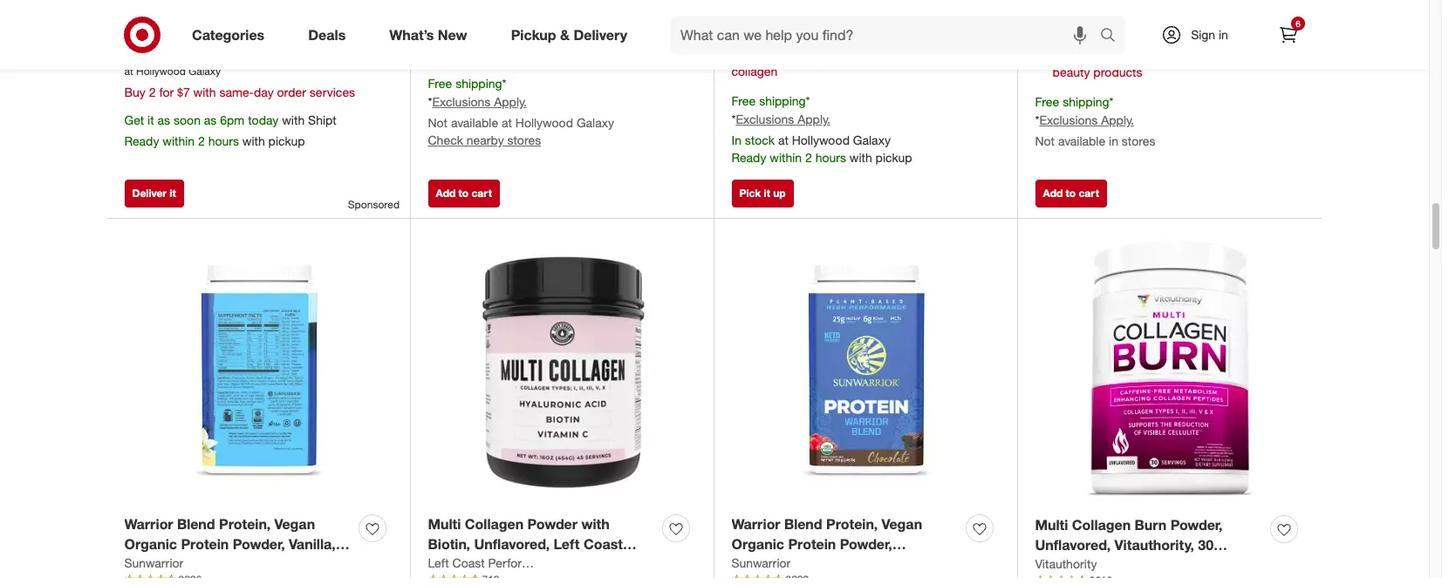 Task type: describe. For each thing, give the bounding box(es) containing it.
blend for chocolate,
[[784, 516, 822, 533]]

10%
[[476, 46, 501, 61]]

eligible
[[186, 3, 225, 18]]

powder, for vanilla,
[[233, 536, 285, 553]]

$31.49 when purchased online
[[1035, 4, 1146, 40]]

nutrition
[[581, 46, 626, 61]]

when
[[1035, 27, 1062, 40]]

delivery
[[574, 26, 627, 43]]

ancient
[[883, 46, 925, 61]]

$10
[[1146, 47, 1166, 62]]

vitauthority link
[[1035, 556, 1097, 573]]

what's
[[389, 26, 434, 43]]

powder, inside multi collagen burn powder, unflavored, vitauthority, 30 servings
[[1171, 517, 1223, 534]]

at left new
[[428, 26, 437, 40]]

0 horizontal spatial within
[[163, 134, 195, 148]]

with inside free shipping * * exclusions apply. in stock at  hollywood galaxy ready within 2 hours with pickup
[[850, 150, 872, 165]]

what's new link
[[375, 16, 489, 54]]

shipping for $19.99
[[759, 93, 806, 108]]

spend
[[1053, 47, 1089, 62]]

it for get
[[148, 113, 154, 127]]

powder, for chocolate,
[[840, 536, 892, 553]]

pickup & delivery
[[511, 26, 627, 43]]

$19.99 at hollywood galaxy buy 1, get 1 50% off select ancient nutrition collagen
[[732, 3, 975, 79]]

categories
[[192, 26, 265, 43]]

items
[[629, 46, 659, 61]]

sunwarrior link for warrior blend protein, vegan organic protein powder, vanilla, sunwarrior, 750gm
[[124, 555, 183, 572]]

today
[[248, 113, 279, 127]]

sign
[[1191, 27, 1215, 42]]

products
[[1094, 65, 1142, 80]]

* down "save 10% on vitamins & nutrition items"
[[502, 76, 506, 91]]

/ounce
[[195, 43, 233, 58]]

hollywood inside free shipping * * exclusions apply. in stock at  hollywood galaxy ready within 2 hours with pickup
[[792, 133, 850, 147]]

1 vertical spatial coast
[[452, 556, 485, 571]]

same-
[[219, 85, 254, 100]]

hollywood inside free shipping * * exclusions apply. not available at hollywood galaxy check nearby stores
[[516, 115, 573, 130]]

pick
[[739, 187, 761, 200]]

1 horizontal spatial 2
[[198, 134, 205, 148]]

at inside free shipping * * exclusions apply. not available at hollywood galaxy check nearby stores
[[502, 115, 512, 130]]

exclusions apply. link for $19.99
[[736, 112, 830, 126]]

shipt
[[308, 113, 337, 127]]

deliver it
[[132, 187, 176, 200]]

services
[[310, 85, 355, 100]]

exclusions apply. link for $31.49
[[1040, 113, 1134, 127]]

vitauthority,
[[1115, 537, 1194, 554]]

search button
[[1092, 16, 1134, 58]]

add to cart for free shipping * * exclusions apply. not available at hollywood galaxy check nearby stores
[[436, 187, 492, 200]]

spend $30 get a $10 target giftcard on beauty products
[[1053, 47, 1269, 80]]

0 vertical spatial pickup
[[268, 134, 305, 148]]

* down 50%
[[806, 93, 810, 108]]

* up check
[[428, 94, 432, 109]]

30
[[1198, 537, 1214, 554]]

$4.89
[[124, 41, 158, 59]]

unflavored, inside multi collagen burn powder, unflavored, vitauthority, 30 servings
[[1035, 537, 1111, 554]]

& inside pickup & delivery link
[[560, 26, 570, 43]]

pick it up
[[739, 187, 786, 200]]

sign in link
[[1146, 16, 1256, 54]]

apply. for $19.99
[[798, 112, 830, 126]]

categories link
[[177, 16, 286, 54]]

snap ebt eligible
[[124, 3, 225, 18]]

on inside spend $30 get a $10 target giftcard on beauty products
[[1256, 47, 1269, 62]]

day
[[254, 85, 274, 100]]

$19.99
[[732, 3, 773, 20]]

purchased
[[1065, 27, 1115, 40]]

available for at
[[451, 115, 498, 130]]

save
[[445, 46, 472, 61]]

a
[[1136, 47, 1143, 62]]

deals
[[308, 26, 346, 43]]

sunwarrior, for warrior blend protein, vegan organic protein powder, vanilla, sunwarrior, 750gm
[[124, 556, 200, 573]]

get
[[124, 113, 144, 127]]

apply. inside free shipping * * exclusions apply. not available at hollywood galaxy check nearby stores
[[494, 94, 527, 109]]

multi collagen burn powder, unflavored, vitauthority, 30 servings
[[1035, 517, 1223, 574]]

free shipping * * exclusions apply. in stock at  hollywood galaxy ready within 2 hours with pickup
[[732, 93, 912, 165]]

multi for multi collagen burn powder, unflavored, vitauthority, 30 servings
[[1035, 517, 1068, 534]]

target
[[1169, 47, 1203, 62]]

cart for in
[[1079, 187, 1099, 200]]

$30
[[1092, 47, 1112, 62]]

0 horizontal spatial on
[[504, 46, 518, 61]]

stores inside the free shipping * * exclusions apply. not available in stores
[[1122, 133, 1156, 148]]

apply. for $31.49
[[1101, 113, 1134, 127]]

blend for vanilla,
[[177, 516, 215, 533]]

galaxy inside free shipping * * exclusions apply. in stock at  hollywood galaxy ready within 2 hours with pickup
[[853, 133, 891, 147]]

nutrition
[[928, 46, 975, 61]]

exclusions for $31.49
[[1040, 113, 1098, 127]]

0 vertical spatial ready
[[124, 134, 159, 148]]

at down $4.89 on the top
[[124, 65, 133, 78]]

1
[[791, 46, 798, 61]]

deals link
[[293, 16, 368, 54]]

multi collagen powder with biotin, unflavored, left coast performance, 16oz
[[428, 516, 623, 573]]

exclusions for $19.99
[[736, 112, 794, 126]]

6pm
[[220, 113, 245, 127]]

vitauthority
[[1035, 557, 1097, 572]]

at hollywood galaxy for 10%
[[428, 26, 524, 40]]

it for deliver
[[170, 187, 176, 200]]

sunwarrior link for warrior blend protein, vegan organic protein powder, chocolate, sunwarrior, 750gm
[[732, 555, 791, 572]]

get it as soon as 6pm today with shipt
[[124, 113, 337, 127]]

free inside free shipping * * exclusions apply. not available at hollywood galaxy check nearby stores
[[428, 76, 452, 91]]

organic for warrior blend protein, vegan organic protein powder, vanilla, sunwarrior, 750gm
[[124, 536, 177, 553]]

750gm for warrior blend protein, vegan organic protein powder, chocolate, sunwarrior, 750gm
[[887, 556, 931, 573]]

0 horizontal spatial exclusions apply. link
[[432, 94, 527, 109]]

soon
[[174, 113, 201, 127]]

get inside "$19.99 at hollywood galaxy buy 1, get 1 50% off select ancient nutrition collagen"
[[770, 46, 787, 61]]

add for free shipping * * exclusions apply. not available at hollywood galaxy check nearby stores
[[436, 187, 456, 200]]

warrior for warrior blend protein, vegan organic protein powder, vanilla, sunwarrior, 750gm
[[124, 516, 173, 533]]

stock
[[745, 133, 775, 147]]

coast inside 'multi collagen powder with biotin, unflavored, left coast performance, 16oz'
[[584, 536, 623, 553]]

for
[[159, 85, 174, 100]]

free shipping * * exclusions apply. not available at hollywood galaxy check nearby stores
[[428, 76, 614, 147]]

collagen
[[732, 64, 778, 79]]

deliver
[[132, 187, 167, 200]]

0 horizontal spatial hours
[[208, 134, 239, 148]]

vitamins
[[521, 46, 567, 61]]

powder
[[528, 516, 578, 533]]

with inside 'multi collagen powder with biotin, unflavored, left coast performance, 16oz'
[[581, 516, 610, 533]]

galaxy down "/ounce"
[[189, 65, 221, 78]]

1,
[[756, 46, 766, 61]]

hollywood up save
[[440, 26, 489, 40]]

protein for chocolate,
[[788, 536, 836, 553]]

warrior blend protein, vegan organic protein powder, chocolate, sunwarrior, 750gm
[[732, 516, 931, 573]]

add to cart for free shipping * * exclusions apply. not available in stores
[[1043, 187, 1099, 200]]

* up in
[[732, 112, 736, 126]]

off
[[830, 46, 844, 61]]

up
[[773, 187, 786, 200]]

performance,
[[428, 556, 518, 573]]

1 vertical spatial &
[[570, 46, 578, 61]]

check nearby stores button
[[428, 132, 541, 149]]

collagen for vitauthority,
[[1072, 517, 1131, 534]]

online
[[1118, 27, 1146, 40]]

left coast performance
[[428, 556, 559, 571]]

buy inside "$19.99 at hollywood galaxy buy 1, get 1 50% off select ancient nutrition collagen"
[[732, 46, 753, 61]]

sunwarrior for warrior blend protein, vegan organic protein powder, vanilla, sunwarrior, 750gm
[[124, 556, 183, 571]]

ready within 2 hours with pickup
[[124, 134, 305, 148]]

6 link
[[1269, 16, 1308, 54]]

nearby
[[467, 133, 504, 147]]

$7
[[177, 85, 190, 100]]



Task type: locate. For each thing, give the bounding box(es) containing it.
0 vertical spatial within
[[163, 134, 195, 148]]

0 horizontal spatial apply.
[[494, 94, 527, 109]]

1 horizontal spatial it
[[170, 187, 176, 200]]

0 horizontal spatial as
[[157, 113, 170, 127]]

0 horizontal spatial vegan
[[274, 516, 315, 533]]

available inside the free shipping * * exclusions apply. not available in stores
[[1058, 133, 1106, 148]]

multi
[[428, 516, 461, 533], [1035, 517, 1068, 534]]

get inside spend $30 get a $10 target giftcard on beauty products
[[1115, 47, 1133, 62]]

buy left "1,"
[[732, 46, 753, 61]]

1 horizontal spatial add to cart button
[[1035, 180, 1107, 208]]

1 horizontal spatial as
[[204, 113, 217, 127]]

at hollywood galaxy up "10%"
[[428, 26, 524, 40]]

1 cart from the left
[[472, 187, 492, 200]]

2 warrior from the left
[[732, 516, 780, 533]]

within inside free shipping * * exclusions apply. in stock at  hollywood galaxy ready within 2 hours with pickup
[[770, 150, 802, 165]]

warrior inside warrior blend protein, vegan organic protein powder, vanilla, sunwarrior, 750gm
[[124, 516, 173, 533]]

2 sunwarrior, from the left
[[807, 556, 883, 573]]

1 sunwarrior link from the left
[[124, 555, 183, 572]]

hollywood up "1,"
[[743, 26, 793, 40]]

apply. inside the free shipping * * exclusions apply. not available in stores
[[1101, 113, 1134, 127]]

at
[[428, 26, 437, 40], [732, 26, 741, 40], [124, 65, 133, 78], [502, 115, 512, 130], [778, 133, 789, 147]]

sunwarrior,
[[124, 556, 200, 573], [807, 556, 883, 573]]

0 vertical spatial buy
[[732, 46, 753, 61]]

add to cart down the free shipping * * exclusions apply. not available in stores
[[1043, 187, 1099, 200]]

750gm for warrior blend protein, vegan organic protein powder, vanilla, sunwarrior, 750gm
[[204, 556, 248, 573]]

1 horizontal spatial powder,
[[840, 536, 892, 553]]

galaxy down nutrition
[[577, 115, 614, 130]]

at hollywood galaxy for 2
[[124, 65, 221, 78]]

protein inside warrior blend protein, vegan organic protein powder, vanilla, sunwarrior, 750gm
[[181, 536, 229, 553]]

multi for multi collagen powder with biotin, unflavored, left coast performance, 16oz
[[428, 516, 461, 533]]

at inside "$19.99 at hollywood galaxy buy 1, get 1 50% off select ancient nutrition collagen"
[[732, 26, 741, 40]]

0 horizontal spatial cart
[[472, 187, 492, 200]]

hollywood up check nearby stores button
[[516, 115, 573, 130]]

1 as from the left
[[157, 113, 170, 127]]

2 horizontal spatial 2
[[805, 150, 812, 165]]

to for free shipping * * exclusions apply. not available in stores
[[1066, 187, 1076, 200]]

biotin,
[[428, 536, 470, 553]]

& up "save 10% on vitamins & nutrition items"
[[560, 26, 570, 43]]

warrior
[[124, 516, 173, 533], [732, 516, 780, 533]]

1 horizontal spatial in
[[1219, 27, 1228, 42]]

add down the free shipping * * exclusions apply. not available in stores
[[1043, 187, 1063, 200]]

pickup
[[511, 26, 556, 43]]

1 horizontal spatial not
[[1035, 133, 1055, 148]]

sunwarrior, for warrior blend protein, vegan organic protein powder, chocolate, sunwarrior, 750gm
[[807, 556, 883, 573]]

1 horizontal spatial stores
[[1122, 133, 1156, 148]]

warrior blend protein, vegan organic protein powder, vanilla, sunwarrior, 750gm
[[124, 516, 336, 573]]

protein for vanilla,
[[181, 536, 229, 553]]

galaxy up 50%
[[796, 26, 828, 40]]

1 horizontal spatial protein,
[[826, 516, 878, 533]]

pickup & delivery link
[[496, 16, 649, 54]]

available inside free shipping * * exclusions apply. not available at hollywood galaxy check nearby stores
[[451, 115, 498, 130]]

0 horizontal spatial blend
[[177, 516, 215, 533]]

* down when
[[1035, 113, 1040, 127]]

2 750gm from the left
[[887, 556, 931, 573]]

1 horizontal spatial available
[[1058, 133, 1106, 148]]

2 add to cart button from the left
[[1035, 180, 1107, 208]]

1 protein from the left
[[181, 536, 229, 553]]

0 horizontal spatial sunwarrior link
[[124, 555, 183, 572]]

2 blend from the left
[[784, 516, 822, 533]]

1 horizontal spatial to
[[1066, 187, 1076, 200]]

powder, inside warrior blend protein, vegan organic protein powder, vanilla, sunwarrior, 750gm
[[233, 536, 285, 553]]

1 add to cart button from the left
[[428, 180, 500, 208]]

within down stock
[[770, 150, 802, 165]]

2 vegan from the left
[[882, 516, 922, 533]]

1 horizontal spatial hours
[[815, 150, 846, 165]]

vanilla,
[[289, 536, 336, 553]]

ready inside free shipping * * exclusions apply. in stock at  hollywood galaxy ready within 2 hours with pickup
[[732, 150, 766, 165]]

0 vertical spatial at hollywood galaxy
[[428, 26, 524, 40]]

0 horizontal spatial not
[[428, 115, 448, 130]]

blend inside warrior blend protein, vegan organic protein powder, chocolate, sunwarrior, 750gm
[[784, 516, 822, 533]]

select
[[847, 46, 880, 61]]

not down beauty
[[1035, 133, 1055, 148]]

collagen inside multi collagen burn powder, unflavored, vitauthority, 30 servings
[[1072, 517, 1131, 534]]

not inside the free shipping * * exclusions apply. not available in stores
[[1035, 133, 1055, 148]]

2 inside free shipping * * exclusions apply. in stock at  hollywood galaxy ready within 2 hours with pickup
[[805, 150, 812, 165]]

with
[[193, 85, 216, 100], [282, 113, 305, 127], [242, 134, 265, 148], [850, 150, 872, 165], [581, 516, 610, 533]]

1 horizontal spatial protein
[[788, 536, 836, 553]]

multi collagen burn powder, unflavored, vitauthority, 30 servings link
[[1035, 516, 1264, 574]]

galaxy
[[492, 26, 524, 40], [796, 26, 828, 40], [189, 65, 221, 78], [577, 115, 614, 130], [853, 133, 891, 147]]

it inside deliver it button
[[170, 187, 176, 200]]

0 horizontal spatial pickup
[[268, 134, 305, 148]]

2 to from the left
[[1066, 187, 1076, 200]]

protein, inside warrior blend protein, vegan organic protein powder, chocolate, sunwarrior, 750gm
[[826, 516, 878, 533]]

2 horizontal spatial it
[[764, 187, 770, 200]]

cart down the free shipping * * exclusions apply. not available in stores
[[1079, 187, 1099, 200]]

protein, inside warrior blend protein, vegan organic protein powder, vanilla, sunwarrior, 750gm
[[219, 516, 271, 533]]

cart down check nearby stores button
[[472, 187, 492, 200]]

cart
[[472, 187, 492, 200], [1079, 187, 1099, 200]]

order
[[277, 85, 306, 100]]

cart for at
[[472, 187, 492, 200]]

exclusions inside the free shipping * * exclusions apply. not available in stores
[[1040, 113, 1098, 127]]

multi inside multi collagen burn powder, unflavored, vitauthority, 30 servings
[[1035, 517, 1068, 534]]

1 horizontal spatial vegan
[[882, 516, 922, 533]]

ebt
[[160, 3, 183, 18]]

2 as from the left
[[204, 113, 217, 127]]

1 horizontal spatial add
[[1043, 187, 1063, 200]]

chocolate,
[[732, 556, 803, 573]]

1 vertical spatial 2
[[198, 134, 205, 148]]

vegan for warrior blend protein, vegan organic protein powder, chocolate, sunwarrior, 750gm
[[882, 516, 922, 533]]

2 horizontal spatial exclusions apply. link
[[1040, 113, 1134, 127]]

0 vertical spatial 2
[[149, 85, 156, 100]]

free for $31.49
[[1035, 94, 1059, 109]]

free inside free shipping * * exclusions apply. in stock at  hollywood galaxy ready within 2 hours with pickup
[[732, 93, 756, 108]]

0 horizontal spatial protein
[[181, 536, 229, 553]]

0 vertical spatial left
[[554, 536, 580, 553]]

within down the soon
[[163, 134, 195, 148]]

2 horizontal spatial apply.
[[1101, 113, 1134, 127]]

shipping for $31.49
[[1063, 94, 1109, 109]]

1 warrior from the left
[[124, 516, 173, 533]]

left
[[554, 536, 580, 553], [428, 556, 449, 571]]

0 horizontal spatial to
[[459, 187, 469, 200]]

galaxy inside "$19.99 at hollywood galaxy buy 1, get 1 50% off select ancient nutrition collagen"
[[796, 26, 828, 40]]

it for pick
[[764, 187, 770, 200]]

add
[[436, 187, 456, 200], [1043, 187, 1063, 200]]

apply. up nearby
[[494, 94, 527, 109]]

not for free shipping * * exclusions apply. not available at hollywood galaxy check nearby stores
[[428, 115, 448, 130]]

1 organic from the left
[[124, 536, 177, 553]]

0 horizontal spatial free
[[428, 76, 452, 91]]

search
[[1092, 28, 1134, 45]]

warrior blend protein, vegan organic protein powder, chocolate, sunwarrior, 750gm image
[[732, 236, 1000, 505], [732, 236, 1000, 505]]

0 horizontal spatial add to cart
[[436, 187, 492, 200]]

2 add from the left
[[1043, 187, 1063, 200]]

1 horizontal spatial get
[[1115, 47, 1133, 62]]

shipping down beauty
[[1063, 94, 1109, 109]]

warrior inside warrior blend protein, vegan organic protein powder, chocolate, sunwarrior, 750gm
[[732, 516, 780, 533]]

performance
[[488, 556, 559, 571]]

1 horizontal spatial blend
[[784, 516, 822, 533]]

1 horizontal spatial multi
[[1035, 517, 1068, 534]]

1 vegan from the left
[[274, 516, 315, 533]]

ready down stock
[[732, 150, 766, 165]]

1 vertical spatial left
[[428, 556, 449, 571]]

0 horizontal spatial in
[[1109, 133, 1118, 148]]

& down pickup & delivery
[[570, 46, 578, 61]]

sunwarrior, inside warrior blend protein, vegan organic protein powder, chocolate, sunwarrior, 750gm
[[807, 556, 883, 573]]

free down beauty
[[1035, 94, 1059, 109]]

left down biotin,
[[428, 556, 449, 571]]

to down check
[[459, 187, 469, 200]]

1 horizontal spatial &
[[570, 46, 578, 61]]

1 vertical spatial pickup
[[876, 150, 912, 165]]

0 horizontal spatial collagen
[[465, 516, 524, 533]]

0 horizontal spatial &
[[560, 26, 570, 43]]

2 add to cart from the left
[[1043, 187, 1099, 200]]

1 horizontal spatial free
[[732, 93, 756, 108]]

1 horizontal spatial 750gm
[[887, 556, 931, 573]]

on right "10%"
[[504, 46, 518, 61]]

protein, for chocolate,
[[826, 516, 878, 533]]

to for free shipping * * exclusions apply. not available at hollywood galaxy check nearby stores
[[459, 187, 469, 200]]

0 horizontal spatial left
[[428, 556, 449, 571]]

multi inside 'multi collagen powder with biotin, unflavored, left coast performance, 16oz'
[[428, 516, 461, 533]]

free shipping * * exclusions apply. not available in stores
[[1035, 94, 1156, 148]]

available for in
[[1058, 133, 1106, 148]]

stores right nearby
[[507, 133, 541, 147]]

it right deliver
[[170, 187, 176, 200]]

2 protein, from the left
[[826, 516, 878, 533]]

at inside free shipping * * exclusions apply. in stock at  hollywood galaxy ready within 2 hours with pickup
[[778, 133, 789, 147]]

0 horizontal spatial coast
[[452, 556, 485, 571]]

it right get
[[148, 113, 154, 127]]

unflavored, up vitauthority
[[1035, 537, 1111, 554]]

0 horizontal spatial sunwarrior
[[124, 556, 183, 571]]

not inside free shipping * * exclusions apply. not available at hollywood galaxy check nearby stores
[[428, 115, 448, 130]]

1 vertical spatial ready
[[732, 150, 766, 165]]

organic inside warrior blend protein, vegan organic protein powder, chocolate, sunwarrior, 750gm
[[732, 536, 784, 553]]

available up check nearby stores button
[[451, 115, 498, 130]]

hours inside free shipping * * exclusions apply. in stock at  hollywood galaxy ready within 2 hours with pickup
[[815, 150, 846, 165]]

add to cart button for free shipping * * exclusions apply. not available at hollywood galaxy check nearby stores
[[428, 180, 500, 208]]

shipping down collagen
[[759, 93, 806, 108]]

within
[[163, 134, 195, 148], [770, 150, 802, 165]]

2 sunwarrior link from the left
[[732, 555, 791, 572]]

blend
[[177, 516, 215, 533], [784, 516, 822, 533]]

sunwarrior for warrior blend protein, vegan organic protein powder, chocolate, sunwarrior, 750gm
[[732, 556, 791, 571]]

free down collagen
[[732, 93, 756, 108]]

warrior for warrior blend protein, vegan organic protein powder, chocolate, sunwarrior, 750gm
[[732, 516, 780, 533]]

save 10% on vitamins & nutrition items
[[445, 46, 659, 61]]

not
[[428, 115, 448, 130], [1035, 133, 1055, 148]]

at down '$19.99'
[[732, 26, 741, 40]]

at hollywood galaxy up for
[[124, 65, 221, 78]]

0 horizontal spatial stores
[[507, 133, 541, 147]]

1 blend from the left
[[177, 516, 215, 533]]

16oz
[[522, 556, 553, 573]]

add to cart down check
[[436, 187, 492, 200]]

shipping inside free shipping * * exclusions apply. in stock at  hollywood galaxy ready within 2 hours with pickup
[[759, 93, 806, 108]]

shipping inside free shipping * * exclusions apply. not available at hollywood galaxy check nearby stores
[[456, 76, 502, 91]]

1 horizontal spatial apply.
[[798, 112, 830, 126]]

1 vertical spatial in
[[1109, 133, 1118, 148]]

collagen left burn
[[1072, 517, 1131, 534]]

check
[[428, 133, 463, 147]]

shipping down "10%"
[[456, 76, 502, 91]]

1 vertical spatial at hollywood galaxy
[[124, 65, 221, 78]]

1 vertical spatial available
[[1058, 133, 1106, 148]]

50%
[[801, 46, 826, 61]]

1 protein, from the left
[[219, 516, 271, 533]]

$31.49
[[1035, 4, 1077, 21]]

buy up get
[[124, 85, 146, 100]]

left down powder
[[554, 536, 580, 553]]

unflavored, inside 'multi collagen powder with biotin, unflavored, left coast performance, 16oz'
[[474, 536, 550, 553]]

What can we help you find? suggestions appear below search field
[[670, 16, 1105, 54]]

get left the a
[[1115, 47, 1133, 62]]

0 horizontal spatial get
[[770, 46, 787, 61]]

galaxy up "10%"
[[492, 26, 524, 40]]

0 vertical spatial in
[[1219, 27, 1228, 42]]

ready down get
[[124, 134, 159, 148]]

collagen up left coast performance
[[465, 516, 524, 533]]

on left 6 link
[[1256, 47, 1269, 62]]

pickup
[[268, 134, 305, 148], [876, 150, 912, 165]]

1 horizontal spatial within
[[770, 150, 802, 165]]

2 organic from the left
[[732, 536, 784, 553]]

apply. down products at the top right
[[1101, 113, 1134, 127]]

2 cart from the left
[[1079, 187, 1099, 200]]

as up ready within 2 hours with pickup
[[204, 113, 217, 127]]

0 vertical spatial &
[[560, 26, 570, 43]]

on
[[504, 46, 518, 61], [1256, 47, 1269, 62]]

0 horizontal spatial unflavored,
[[474, 536, 550, 553]]

new
[[438, 26, 467, 43]]

0 horizontal spatial exclusions
[[432, 94, 491, 109]]

protein, for vanilla,
[[219, 516, 271, 533]]

servings
[[1035, 557, 1093, 574]]

add down check
[[436, 187, 456, 200]]

exclusions apply. link down beauty
[[1040, 113, 1134, 127]]

sunwarrior
[[124, 556, 183, 571], [732, 556, 791, 571]]

0 horizontal spatial ready
[[124, 134, 159, 148]]

to down the free shipping * * exclusions apply. not available in stores
[[1066, 187, 1076, 200]]

2 vertical spatial 2
[[805, 150, 812, 165]]

2 horizontal spatial powder,
[[1171, 517, 1223, 534]]

in right sign
[[1219, 27, 1228, 42]]

left inside 'multi collagen powder with biotin, unflavored, left coast performance, 16oz'
[[554, 536, 580, 553]]

ready
[[124, 134, 159, 148], [732, 150, 766, 165]]

&
[[560, 26, 570, 43], [570, 46, 578, 61]]

apply.
[[494, 94, 527, 109], [798, 112, 830, 126], [1101, 113, 1134, 127]]

galaxy inside free shipping * * exclusions apply. not available at hollywood galaxy check nearby stores
[[577, 115, 614, 130]]

1 horizontal spatial exclusions
[[736, 112, 794, 126]]

1 to from the left
[[459, 187, 469, 200]]

add to cart button for free shipping * * exclusions apply. not available in stores
[[1035, 180, 1107, 208]]

multi collagen powder with biotin, unflavored, left coast performance, 16oz link
[[428, 515, 656, 573]]

as left the soon
[[157, 113, 170, 127]]

1 vertical spatial not
[[1035, 133, 1055, 148]]

it left up
[[764, 187, 770, 200]]

organic inside warrior blend protein, vegan organic protein powder, vanilla, sunwarrior, 750gm
[[124, 536, 177, 553]]

buy
[[732, 46, 753, 61], [124, 85, 146, 100]]

collagen inside 'multi collagen powder with biotin, unflavored, left coast performance, 16oz'
[[465, 516, 524, 533]]

1 horizontal spatial sunwarrior
[[732, 556, 791, 571]]

1 add to cart from the left
[[436, 187, 492, 200]]

organic
[[124, 536, 177, 553], [732, 536, 784, 553]]

giftcard
[[1206, 47, 1252, 62]]

warrior blend protein, vegan organic protein powder, vanilla, sunwarrior, 750gm image
[[124, 236, 393, 505], [124, 236, 393, 505]]

in down products at the top right
[[1109, 133, 1118, 148]]

in inside the free shipping * * exclusions apply. not available in stores
[[1109, 133, 1118, 148]]

0 horizontal spatial powder,
[[233, 536, 285, 553]]

1 horizontal spatial unflavored,
[[1035, 537, 1111, 554]]

1 horizontal spatial add to cart
[[1043, 187, 1099, 200]]

pickup inside free shipping * * exclusions apply. in stock at  hollywood galaxy ready within 2 hours with pickup
[[876, 150, 912, 165]]

sunwarrior, inside warrior blend protein, vegan organic protein powder, vanilla, sunwarrior, 750gm
[[124, 556, 200, 573]]

exclusions inside free shipping * * exclusions apply. in stock at  hollywood galaxy ready within 2 hours with pickup
[[736, 112, 794, 126]]

1 sunwarrior from the left
[[124, 556, 183, 571]]

0 horizontal spatial 2
[[149, 85, 156, 100]]

buy 2 for $7 with same-day order services
[[124, 85, 355, 100]]

to
[[459, 187, 469, 200], [1066, 187, 1076, 200]]

add to cart
[[436, 187, 492, 200], [1043, 187, 1099, 200]]

it inside pick it up "button"
[[764, 187, 770, 200]]

multi up vitauthority
[[1035, 517, 1068, 534]]

protein,
[[219, 516, 271, 533], [826, 516, 878, 533]]

1 add from the left
[[436, 187, 456, 200]]

beauty
[[1053, 65, 1090, 80]]

0 horizontal spatial add to cart button
[[428, 180, 500, 208]]

1 sunwarrior, from the left
[[124, 556, 200, 573]]

pick it up button
[[732, 180, 794, 208]]

0 horizontal spatial it
[[148, 113, 154, 127]]

* down products at the top right
[[1109, 94, 1114, 109]]

0 horizontal spatial warrior
[[124, 516, 173, 533]]

shipping inside the free shipping * * exclusions apply. not available in stores
[[1063, 94, 1109, 109]]

powder,
[[1171, 517, 1223, 534], [233, 536, 285, 553], [840, 536, 892, 553]]

blend inside warrior blend protein, vegan organic protein powder, vanilla, sunwarrior, 750gm
[[177, 516, 215, 533]]

0 horizontal spatial add
[[436, 187, 456, 200]]

vegan inside warrior blend protein, vegan organic protein powder, chocolate, sunwarrior, 750gm
[[882, 516, 922, 533]]

exclusions up stock
[[736, 112, 794, 126]]

free inside the free shipping * * exclusions apply. not available in stores
[[1035, 94, 1059, 109]]

snap
[[124, 3, 157, 18]]

1 horizontal spatial buy
[[732, 46, 753, 61]]

hollywood inside "$19.99 at hollywood galaxy buy 1, get 1 50% off select ancient nutrition collagen"
[[743, 26, 793, 40]]

6
[[1296, 18, 1301, 29]]

hollywood
[[440, 26, 489, 40], [743, 26, 793, 40], [136, 65, 186, 78], [516, 115, 573, 130], [792, 133, 850, 147]]

stores
[[507, 133, 541, 147], [1122, 133, 1156, 148]]

left coast performance link
[[428, 555, 559, 572]]

not up check
[[428, 115, 448, 130]]

get left 1
[[770, 46, 787, 61]]

at right stock
[[778, 133, 789, 147]]

unflavored, up performance
[[474, 536, 550, 553]]

what's new
[[389, 26, 467, 43]]

exclusions apply. link up stock
[[736, 112, 830, 126]]

vegan for warrior blend protein, vegan organic protein powder, vanilla, sunwarrior, 750gm
[[274, 516, 315, 533]]

750gm inside warrior blend protein, vegan organic protein powder, chocolate, sunwarrior, 750gm
[[887, 556, 931, 573]]

2 horizontal spatial exclusions
[[1040, 113, 1098, 127]]

1 horizontal spatial sunwarrior link
[[732, 555, 791, 572]]

burn
[[1135, 517, 1167, 534]]

1 vertical spatial within
[[770, 150, 802, 165]]

apply. down 50%
[[798, 112, 830, 126]]

stores down products at the top right
[[1122, 133, 1156, 148]]

hollywood right stock
[[792, 133, 850, 147]]

galaxy down the select
[[853, 133, 891, 147]]

collagen for unflavored,
[[465, 516, 524, 533]]

sign in
[[1191, 27, 1228, 42]]

protein inside warrior blend protein, vegan organic protein powder, chocolate, sunwarrior, 750gm
[[788, 536, 836, 553]]

not for free shipping * * exclusions apply. not available in stores
[[1035, 133, 1055, 148]]

multi up biotin,
[[428, 516, 461, 533]]

deliver it button
[[124, 180, 184, 208]]

powder, inside warrior blend protein, vegan organic protein powder, chocolate, sunwarrior, 750gm
[[840, 536, 892, 553]]

1 horizontal spatial sunwarrior,
[[807, 556, 883, 573]]

vegan
[[274, 516, 315, 533], [882, 516, 922, 533]]

add to cart button down check
[[428, 180, 500, 208]]

organic for warrior blend protein, vegan organic protein powder, chocolate, sunwarrior, 750gm
[[732, 536, 784, 553]]

1 vertical spatial buy
[[124, 85, 146, 100]]

2 protein from the left
[[788, 536, 836, 553]]

1 horizontal spatial left
[[554, 536, 580, 553]]

0 vertical spatial not
[[428, 115, 448, 130]]

*
[[502, 76, 506, 91], [806, 93, 810, 108], [428, 94, 432, 109], [1109, 94, 1114, 109], [732, 112, 736, 126], [1035, 113, 1040, 127]]

0 horizontal spatial shipping
[[456, 76, 502, 91]]

1 750gm from the left
[[204, 556, 248, 573]]

available down beauty
[[1058, 133, 1106, 148]]

2 sunwarrior from the left
[[732, 556, 791, 571]]

multi collagen burn powder, unflavored, vitauthority, 30 servings image
[[1035, 236, 1305, 506], [1035, 236, 1305, 506]]

at up nearby
[[502, 115, 512, 130]]

add for free shipping * * exclusions apply. not available in stores
[[1043, 187, 1063, 200]]

1 horizontal spatial cart
[[1079, 187, 1099, 200]]

0 horizontal spatial 750gm
[[204, 556, 248, 573]]

exclusions up check
[[432, 94, 491, 109]]

hours
[[208, 134, 239, 148], [815, 150, 846, 165]]

0 vertical spatial available
[[451, 115, 498, 130]]

0 horizontal spatial organic
[[124, 536, 177, 553]]

add to cart button
[[428, 180, 500, 208], [1035, 180, 1107, 208]]

1 horizontal spatial coast
[[584, 536, 623, 553]]

warrior blend protein, vegan organic protein powder, chocolate, sunwarrior, 750gm link
[[732, 515, 959, 573]]

750gm
[[204, 556, 248, 573], [887, 556, 931, 573]]

free for $19.99
[[732, 93, 756, 108]]

0 horizontal spatial at hollywood galaxy
[[124, 65, 221, 78]]

apply. inside free shipping * * exclusions apply. in stock at  hollywood galaxy ready within 2 hours with pickup
[[798, 112, 830, 126]]

vegan inside warrior blend protein, vegan organic protein powder, vanilla, sunwarrior, 750gm
[[274, 516, 315, 533]]

750gm inside warrior blend protein, vegan organic protein powder, vanilla, sunwarrior, 750gm
[[204, 556, 248, 573]]

free down save
[[428, 76, 452, 91]]

exclusions down beauty
[[1040, 113, 1098, 127]]

multi collagen powder with biotin, unflavored, left coast performance, 16oz image
[[428, 236, 697, 505], [428, 236, 697, 505]]

1 horizontal spatial exclusions apply. link
[[736, 112, 830, 126]]

add to cart button down the free shipping * * exclusions apply. not available in stores
[[1035, 180, 1107, 208]]

hollywood up for
[[136, 65, 186, 78]]

coast
[[584, 536, 623, 553], [452, 556, 485, 571]]

exclusions apply. link up nearby
[[432, 94, 527, 109]]

stores inside free shipping * * exclusions apply. not available at hollywood galaxy check nearby stores
[[507, 133, 541, 147]]

exclusions inside free shipping * * exclusions apply. not available at hollywood galaxy check nearby stores
[[432, 94, 491, 109]]

1 horizontal spatial warrior
[[732, 516, 780, 533]]



Task type: vqa. For each thing, say whether or not it's contained in the screenshot.
Pick
yes



